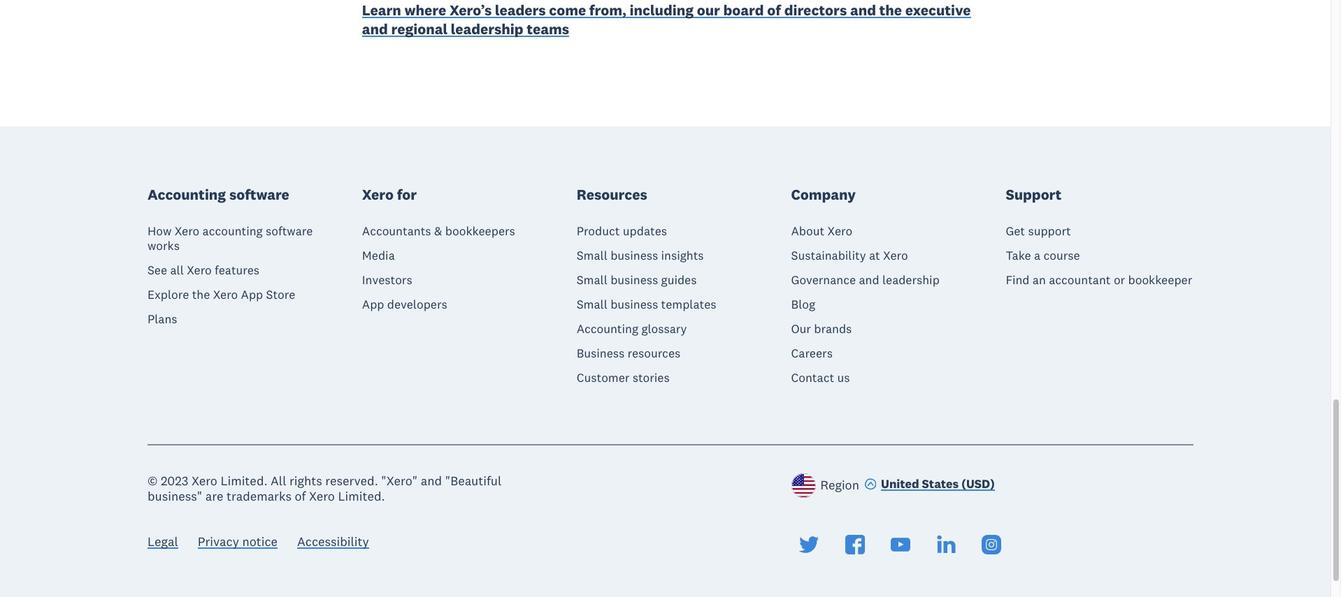 Task type: describe. For each thing, give the bounding box(es) containing it.
app developers link
[[362, 297, 447, 312]]

an
[[1033, 272, 1046, 288]]

instagram image
[[982, 536, 1002, 555]]

where
[[405, 0, 446, 19]]

see all xero features
[[148, 263, 259, 278]]

support
[[1028, 223, 1071, 239]]

xero for
[[362, 185, 417, 204]]

glossary
[[642, 321, 687, 337]]

take
[[1006, 248, 1031, 263]]

find an accountant or bookkeeper
[[1006, 272, 1193, 288]]

governance
[[791, 272, 856, 288]]

about
[[791, 223, 825, 239]]

find
[[1006, 272, 1030, 288]]

sustainability
[[791, 248, 866, 263]]

at
[[869, 248, 880, 263]]

customer stories link
[[577, 370, 670, 386]]

from,
[[589, 0, 627, 19]]

learn
[[362, 0, 401, 19]]

blog
[[791, 297, 815, 312]]

and down "learn"
[[362, 20, 388, 38]]

teams
[[527, 20, 569, 38]]

investors link
[[362, 272, 412, 288]]

stories
[[633, 370, 670, 386]]

legal link
[[148, 534, 178, 554]]

business for templates
[[611, 297, 658, 312]]

the current region is united states image
[[791, 474, 816, 498]]

small business insights link
[[577, 248, 704, 263]]

media link
[[362, 248, 395, 263]]

states
[[922, 477, 959, 492]]

software inside how xero accounting software works
[[266, 223, 313, 239]]

small for small business insights
[[577, 248, 608, 263]]

our brands
[[791, 321, 852, 337]]

careers
[[791, 346, 833, 361]]

us
[[837, 370, 850, 386]]

learn where xero's leaders come from, including our board of directors and the executive and regional leadership teams link
[[362, 0, 971, 42]]

accountants
[[362, 223, 431, 239]]

sustainability at xero
[[791, 248, 908, 263]]

xero inside how xero accounting software works
[[175, 223, 199, 239]]

business resources
[[577, 346, 681, 361]]

united states (usd)
[[881, 477, 995, 492]]

business for guides
[[611, 272, 658, 288]]

facebook image
[[845, 536, 865, 555]]

product updates
[[577, 223, 667, 239]]

and right directors
[[850, 0, 876, 19]]

privacy
[[198, 534, 239, 550]]

app developers
[[362, 297, 447, 312]]

get
[[1006, 223, 1025, 239]]

0 horizontal spatial limited.
[[221, 473, 268, 489]]

1 horizontal spatial limited.
[[338, 489, 385, 505]]

about xero link
[[791, 223, 853, 239]]

executive
[[905, 0, 971, 19]]

templates
[[661, 297, 717, 312]]

careers link
[[791, 346, 833, 361]]

small for small business guides
[[577, 272, 608, 288]]

contact
[[791, 370, 834, 386]]

© 2023 xero limited. all rights reserved. "xero" and "beautiful business" are trademarks of xero limited.
[[148, 473, 502, 505]]

customer stories
[[577, 370, 670, 386]]

1 vertical spatial the
[[192, 287, 210, 302]]

accountants & bookkeepers
[[362, 223, 515, 239]]

1 horizontal spatial app
[[362, 297, 384, 312]]

explore
[[148, 287, 189, 302]]

explore the xero app store link
[[148, 287, 295, 302]]

media
[[362, 248, 395, 263]]

directors
[[784, 0, 847, 19]]

1 horizontal spatial leadership
[[882, 272, 940, 288]]

accountants & bookkeepers link
[[362, 223, 515, 239]]

united states (usd) button
[[864, 477, 995, 496]]

notice
[[242, 534, 278, 550]]

regional
[[391, 20, 448, 38]]

all
[[271, 473, 286, 489]]

how xero accounting software works link
[[148, 223, 335, 254]]

take a course link
[[1006, 248, 1080, 263]]

of inside © 2023 xero limited. all rights reserved. "xero" and "beautiful business" are trademarks of xero limited.
[[295, 489, 306, 505]]

for
[[397, 185, 417, 204]]

0 horizontal spatial app
[[241, 287, 263, 302]]

accessibility link
[[297, 534, 369, 554]]

updates
[[623, 223, 667, 239]]

contact us
[[791, 370, 850, 386]]

learn where xero's leaders come from, including our board of directors and the executive and regional leadership teams
[[362, 0, 971, 38]]

store
[[266, 287, 295, 302]]

business"
[[148, 489, 202, 505]]

accounting glossary link
[[577, 321, 687, 337]]

our
[[791, 321, 811, 337]]

customer
[[577, 370, 630, 386]]

plans
[[148, 312, 177, 327]]

guides
[[661, 272, 697, 288]]

take a course
[[1006, 248, 1080, 263]]



Task type: locate. For each thing, give the bounding box(es) containing it.
business up "small business guides" link
[[611, 248, 658, 263]]

twitter image
[[799, 536, 819, 555]]

features
[[215, 263, 259, 278]]

3 small from the top
[[577, 297, 608, 312]]

the left executive
[[879, 0, 902, 19]]

see all xero features link
[[148, 263, 259, 278]]

region
[[820, 477, 859, 493]]

youtube image
[[891, 536, 910, 555]]

of
[[767, 0, 781, 19], [295, 489, 306, 505]]

leadership inside learn where xero's leaders come from, including our board of directors and the executive and regional leadership teams
[[451, 20, 523, 38]]

are
[[205, 489, 223, 505]]

plans link
[[148, 312, 177, 327]]

business resources link
[[577, 346, 681, 361]]

app
[[241, 287, 263, 302], [362, 297, 384, 312]]

rights
[[290, 473, 322, 489]]

the inside learn where xero's leaders come from, including our board of directors and the executive and regional leadership teams
[[879, 0, 902, 19]]

our brands link
[[791, 321, 852, 337]]

0 vertical spatial software
[[229, 185, 289, 204]]

limited. up accessibility at the bottom left of the page
[[338, 489, 385, 505]]

of inside learn where xero's leaders come from, including our board of directors and the executive and regional leadership teams
[[767, 0, 781, 19]]

1 small from the top
[[577, 248, 608, 263]]

limited.
[[221, 473, 268, 489], [338, 489, 385, 505]]

2 vertical spatial business
[[611, 297, 658, 312]]

0 horizontal spatial accounting
[[148, 185, 226, 204]]

legal
[[148, 534, 178, 550]]

reserved.
[[325, 473, 378, 489]]

how xero accounting software works
[[148, 223, 313, 254]]

limited. left all
[[221, 473, 268, 489]]

accounting up how
[[148, 185, 226, 204]]

accounting for accounting software
[[148, 185, 226, 204]]

0 vertical spatial leadership
[[451, 20, 523, 38]]

developers
[[387, 297, 447, 312]]

bookkeeper
[[1128, 272, 1193, 288]]

product updates link
[[577, 223, 667, 239]]

come
[[549, 0, 586, 19]]

or
[[1114, 272, 1125, 288]]

all
[[170, 263, 184, 278]]

2023
[[161, 473, 188, 489]]

contact us link
[[791, 370, 850, 386]]

1 horizontal spatial accounting
[[577, 321, 638, 337]]

small business guides
[[577, 272, 697, 288]]

trademarks
[[227, 489, 292, 505]]

"beautiful
[[445, 473, 502, 489]]

1 horizontal spatial the
[[879, 0, 902, 19]]

2 vertical spatial small
[[577, 297, 608, 312]]

&
[[434, 223, 442, 239]]

business
[[577, 346, 625, 361]]

and right "xero"
[[421, 473, 442, 489]]

support
[[1006, 185, 1062, 204]]

get support
[[1006, 223, 1071, 239]]

the down see all xero features
[[192, 287, 210, 302]]

0 vertical spatial business
[[611, 248, 658, 263]]

privacy notice link
[[198, 534, 278, 554]]

xero's
[[450, 0, 492, 19]]

of right board at top
[[767, 0, 781, 19]]

0 vertical spatial small
[[577, 248, 608, 263]]

and inside © 2023 xero limited. all rights reserved. "xero" and "beautiful business" are trademarks of xero limited.
[[421, 473, 442, 489]]

business down "small business guides" link
[[611, 297, 658, 312]]

1 vertical spatial of
[[295, 489, 306, 505]]

0 horizontal spatial of
[[295, 489, 306, 505]]

1 business from the top
[[611, 248, 658, 263]]

software up accounting
[[229, 185, 289, 204]]

small business guides link
[[577, 272, 697, 288]]

business down the small business insights link
[[611, 272, 658, 288]]

our
[[697, 0, 720, 19]]

resources
[[628, 346, 681, 361]]

0 vertical spatial the
[[879, 0, 902, 19]]

governance and leadership
[[791, 272, 940, 288]]

the
[[879, 0, 902, 19], [192, 287, 210, 302]]

course
[[1044, 248, 1080, 263]]

company
[[791, 185, 856, 204]]

3 business from the top
[[611, 297, 658, 312]]

linkedin image
[[937, 536, 956, 555]]

0 horizontal spatial the
[[192, 287, 210, 302]]

accounting software
[[148, 185, 289, 204]]

small for small business templates
[[577, 297, 608, 312]]

leadership down sustainability at xero link
[[882, 272, 940, 288]]

and down at
[[859, 272, 879, 288]]

governance and leadership link
[[791, 272, 940, 288]]

small business insights
[[577, 248, 704, 263]]

of right all
[[295, 489, 306, 505]]

accounting glossary
[[577, 321, 687, 337]]

0 vertical spatial accounting
[[148, 185, 226, 204]]

accountant
[[1049, 272, 1111, 288]]

board
[[723, 0, 764, 19]]

small
[[577, 248, 608, 263], [577, 272, 608, 288], [577, 297, 608, 312]]

2 small from the top
[[577, 272, 608, 288]]

small business templates
[[577, 297, 717, 312]]

accounting for accounting glossary
[[577, 321, 638, 337]]

software right accounting
[[266, 223, 313, 239]]

how
[[148, 223, 172, 239]]

leadership
[[451, 20, 523, 38], [882, 272, 940, 288]]

1 vertical spatial software
[[266, 223, 313, 239]]

app down investors link
[[362, 297, 384, 312]]

investors
[[362, 272, 412, 288]]

accounting
[[203, 223, 263, 239]]

leadership down "xero's"
[[451, 20, 523, 38]]

blog link
[[791, 297, 815, 312]]

app down features at left
[[241, 287, 263, 302]]

sustainability at xero link
[[791, 248, 908, 263]]

1 vertical spatial leadership
[[882, 272, 940, 288]]

0 horizontal spatial leadership
[[451, 20, 523, 38]]

(usd)
[[962, 477, 995, 492]]

©
[[148, 473, 158, 489]]

brands
[[814, 321, 852, 337]]

1 horizontal spatial of
[[767, 0, 781, 19]]

1 vertical spatial small
[[577, 272, 608, 288]]

accounting
[[148, 185, 226, 204], [577, 321, 638, 337]]

1 vertical spatial accounting
[[577, 321, 638, 337]]

0 vertical spatial of
[[767, 0, 781, 19]]

about xero
[[791, 223, 853, 239]]

2 business from the top
[[611, 272, 658, 288]]

get support link
[[1006, 223, 1071, 239]]

privacy notice
[[198, 534, 278, 550]]

leaders
[[495, 0, 546, 19]]

accounting up business
[[577, 321, 638, 337]]

a
[[1034, 248, 1041, 263]]

business for insights
[[611, 248, 658, 263]]

1 vertical spatial business
[[611, 272, 658, 288]]



Task type: vqa. For each thing, say whether or not it's contained in the screenshot.
the top business
yes



